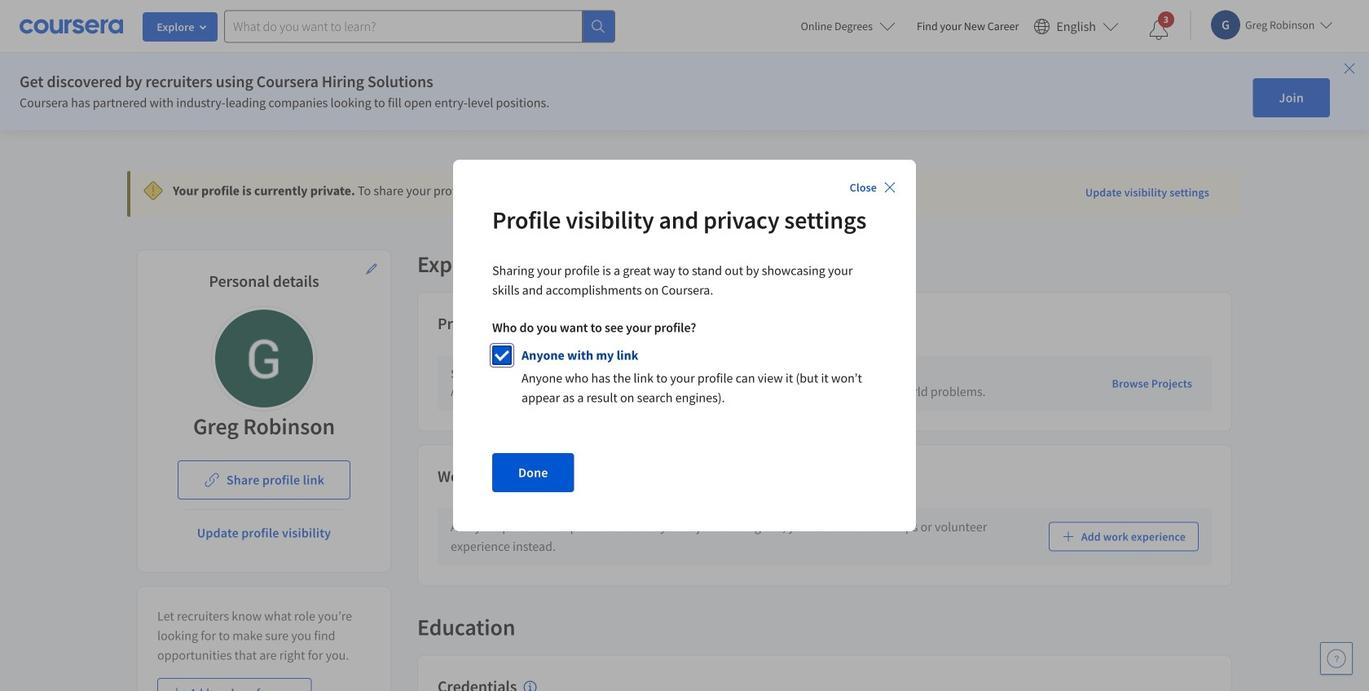 Task type: describe. For each thing, give the bounding box(es) containing it.
information about credentials section image
[[523, 681, 537, 691]]

profile photo image
[[215, 310, 313, 408]]

edit personal details. image
[[365, 262, 378, 275]]



Task type: vqa. For each thing, say whether or not it's contained in the screenshot.
Edit personal details. image
yes



Task type: locate. For each thing, give the bounding box(es) containing it.
information about the projects section image
[[501, 318, 514, 331]]

dialog
[[453, 160, 916, 531]]

None search field
[[224, 10, 615, 43]]

coursera image
[[20, 13, 123, 39]]

help center image
[[1327, 649, 1346, 668]]

anyone with my link element
[[492, 339, 877, 414]]



